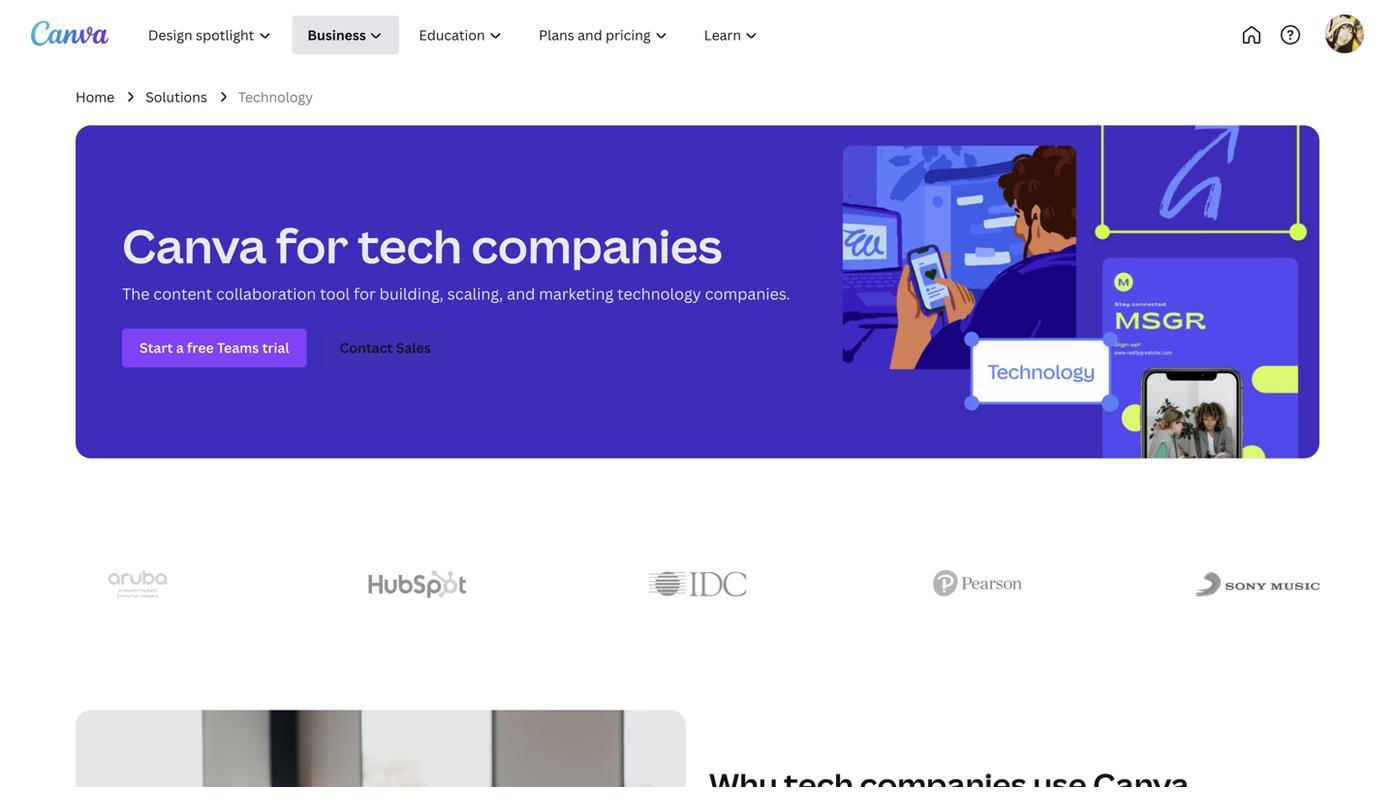 Task type: vqa. For each thing, say whether or not it's contained in the screenshot.
Solutions "link"
yes



Task type: locate. For each thing, give the bounding box(es) containing it.
marketing
[[539, 283, 614, 304]]

companies
[[471, 214, 722, 277]]

content
[[153, 283, 212, 304]]

for
[[276, 214, 348, 277], [354, 283, 376, 304]]

1 vertical spatial for
[[354, 283, 376, 304]]

canva for tech companies the content collaboration tool for building, scaling, and marketing technology companies.
[[122, 214, 790, 304]]

tech presentation created in canva on desktop image
[[76, 711, 686, 788]]

for up 'tool' on the top left
[[276, 214, 348, 277]]

for right 'tool' on the top left
[[354, 283, 376, 304]]

0 horizontal spatial for
[[276, 214, 348, 277]]

tool
[[320, 283, 350, 304]]

technology
[[617, 283, 701, 304]]

solutions link
[[146, 86, 207, 108]]

companies.
[[705, 283, 790, 304]]

1 horizontal spatial for
[[354, 283, 376, 304]]

idc image
[[649, 572, 746, 597]]

aruba image
[[108, 570, 167, 599]]



Task type: describe. For each thing, give the bounding box(es) containing it.
sony music image
[[1195, 572, 1319, 597]]

home link
[[76, 86, 115, 108]]

canva
[[122, 214, 267, 277]]

collaboration
[[216, 283, 316, 304]]

solutions
[[146, 88, 207, 106]]

top level navigation element
[[132, 16, 840, 54]]

technology
[[238, 88, 313, 106]]

hubspot image
[[369, 571, 466, 598]]

and
[[507, 283, 535, 304]]

0 vertical spatial for
[[276, 214, 348, 277]]

scaling,
[[447, 283, 503, 304]]

building,
[[379, 283, 444, 304]]

the
[[122, 283, 150, 304]]

tech
[[358, 214, 462, 277]]

home
[[76, 88, 115, 106]]

pearson image
[[933, 570, 1022, 599]]



